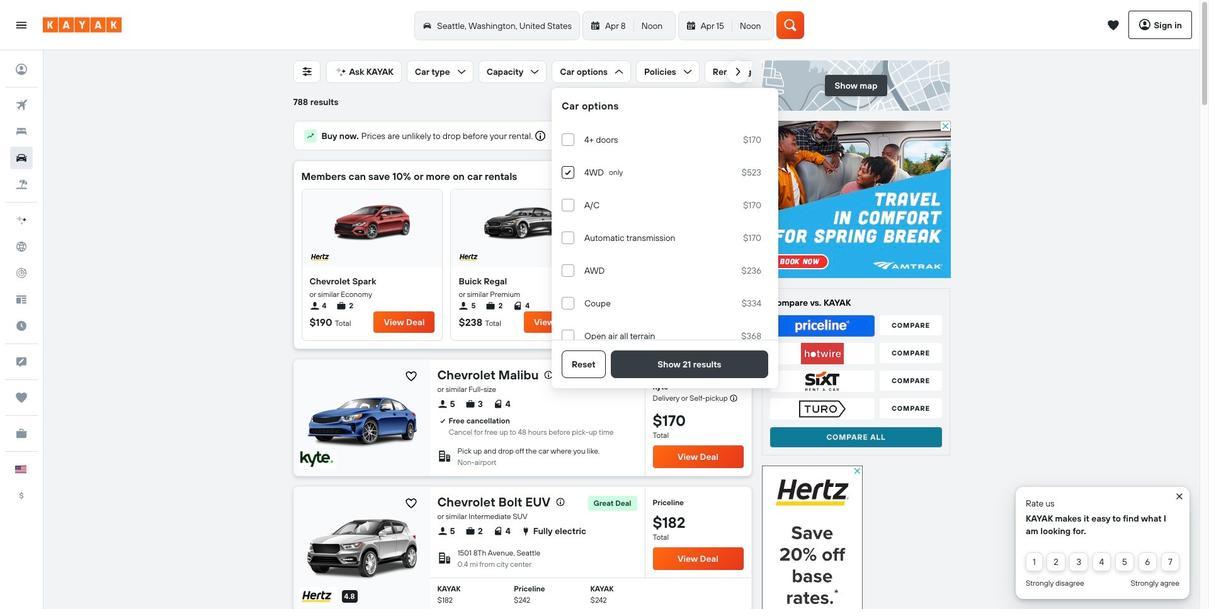 Task type: vqa. For each thing, say whether or not it's contained in the screenshot.
"Car Agency: Alamo" image related to Vehicle type: Pickup truck - Class Standard Truck or similar image
no



Task type: locate. For each thing, give the bounding box(es) containing it.
2 hertz logo image from the left
[[459, 253, 479, 263]]

hertz logo image
[[310, 253, 330, 263], [459, 253, 479, 263]]

1 horizontal spatial hertz logo image
[[459, 253, 479, 263]]

0 horizontal spatial hertz logo image
[[310, 253, 330, 263]]

sign in image
[[10, 58, 33, 81]]

go to explore image
[[10, 236, 33, 258]]

advertisement element
[[762, 121, 952, 279], [762, 466, 863, 610]]

None field
[[430, 579, 751, 610]]

chevrolet spark car image
[[335, 195, 410, 245]]

navigation menu image
[[15, 19, 28, 31]]

vehicle type: full-size - chevrolet malibu or similar image
[[307, 380, 417, 453]]

dialog
[[1016, 488, 1190, 600]]

find out the best time to travel image
[[10, 315, 33, 338]]

1 vertical spatial advertisement element
[[762, 466, 863, 610]]

united states (english) image
[[15, 466, 26, 474]]

list
[[310, 301, 435, 312], [459, 301, 585, 312], [438, 396, 511, 413], [438, 523, 587, 541]]

hertz logo image for chevrolet spark car image
[[310, 253, 330, 263]]

1 hertz logo image from the left
[[310, 253, 330, 263]]

track a flight image
[[10, 262, 33, 285]]

None search field
[[413, 11, 777, 40]]

0 vertical spatial advertisement element
[[762, 121, 952, 279]]

priceline image
[[771, 316, 875, 337]]

car agency: kyte image
[[300, 452, 333, 468]]

hertz logo image for buick regal car image
[[459, 253, 479, 263]]

1 advertisement element from the top
[[762, 121, 952, 279]]

search for flights image
[[10, 94, 33, 117]]



Task type: describe. For each thing, give the bounding box(es) containing it.
trips image
[[10, 387, 33, 410]]

this location is not in proximity of an airport. element
[[458, 458, 497, 468]]

search for hotels image
[[10, 120, 33, 143]]

nissan rogue car image
[[635, 195, 710, 245]]

go to our blog image
[[10, 289, 33, 311]]

car agency: hertz image
[[300, 589, 333, 606]]

hotwire image
[[771, 343, 875, 365]]

kayak for business new image
[[10, 423, 33, 446]]

buick regal car image
[[484, 195, 560, 245]]

submit feedback about our site image
[[10, 351, 33, 374]]

vehicle type: intermediate suv - chevrolet bolt euv or similar image
[[307, 512, 417, 585]]

turo image
[[771, 399, 875, 420]]

2 advertisement element from the top
[[762, 466, 863, 610]]

search for cars image
[[10, 147, 33, 170]]

sixt image
[[771, 371, 875, 393]]

search for packages image
[[10, 173, 33, 196]]



